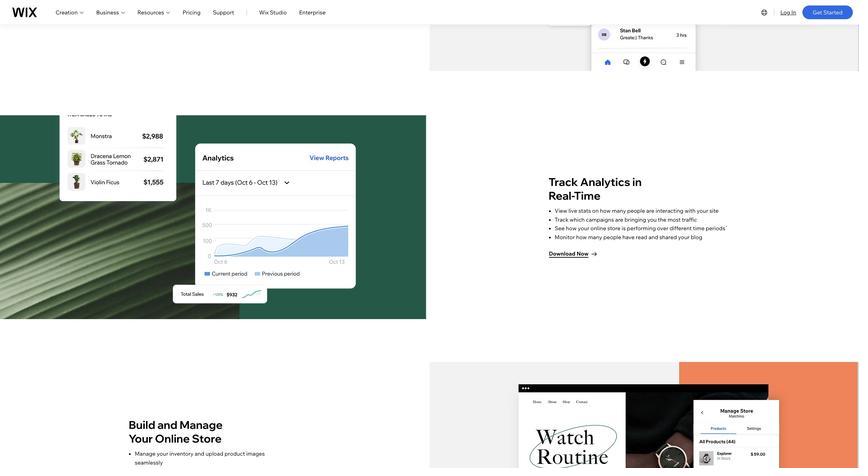 Task type: locate. For each thing, give the bounding box(es) containing it.
1 vertical spatial are
[[616, 216, 624, 223]]

get started link
[[803, 5, 853, 19]]

2 vertical spatial how
[[576, 234, 587, 240]]

periodsֿ
[[706, 225, 726, 232]]

0 horizontal spatial people
[[604, 234, 622, 240]]

is
[[622, 225, 626, 232]]

1 vertical spatial track
[[555, 216, 569, 223]]

how down which
[[566, 225, 577, 232]]

1 vertical spatial manage
[[135, 450, 156, 457]]

image of facial moisturizer being sold on a wix site. image
[[542, 0, 598, 31]]

people up bringing
[[628, 207, 645, 214]]

the
[[658, 216, 667, 223]]

in
[[792, 9, 797, 16]]

inventory
[[170, 450, 194, 457]]

view of an analytics report in the wix owner app.view of an analytics report in the wix owner app. image
[[172, 284, 269, 305]]

images showing live chat through the wix owner app image
[[430, 0, 859, 71]]

0 vertical spatial track
[[549, 175, 578, 189]]

0 horizontal spatial manage
[[135, 450, 156, 457]]

your inside the manage your inventory and upload product images seamlessly
[[157, 450, 168, 457]]

traffic
[[682, 216, 697, 223]]

0 horizontal spatial many
[[588, 234, 602, 240]]

monitor
[[555, 234, 575, 240]]

0 vertical spatial how
[[600, 207, 611, 214]]

upload
[[206, 450, 223, 457]]

now
[[577, 250, 589, 257]]

1 horizontal spatial are
[[647, 207, 655, 214]]

campaigns
[[586, 216, 614, 223]]

you
[[648, 216, 657, 223]]

people down store
[[604, 234, 622, 240]]

seamlessly
[[135, 459, 163, 466]]

read
[[636, 234, 648, 240]]

manage up seamlessly
[[135, 450, 156, 457]]

and right the read
[[649, 234, 659, 240]]

track up "view"
[[549, 175, 578, 189]]

your up seamlessly
[[157, 450, 168, 457]]

download now
[[549, 250, 589, 257]]

2 horizontal spatial and
[[649, 234, 659, 240]]

which
[[570, 216, 585, 223]]

download now link
[[549, 249, 597, 259]]

build and manage your online store
[[129, 418, 223, 445]]

analytics
[[580, 175, 631, 189]]

how right on
[[600, 207, 611, 214]]

0 horizontal spatial and
[[157, 418, 178, 432]]

product
[[225, 450, 245, 457]]

0 vertical spatial are
[[647, 207, 655, 214]]

have
[[623, 234, 635, 240]]

performing
[[627, 225, 656, 232]]

view live stats on how many people are interacting with your site track which campaigns are bringing you the most traffic see how your online store is performing over different time periodsֿ monitor how many people have read and shared your blog
[[555, 207, 726, 240]]

1 horizontal spatial people
[[628, 207, 645, 214]]

manage
[[180, 418, 223, 432], [135, 450, 156, 457]]

different
[[670, 225, 692, 232]]

and inside 'view live stats on how many people are interacting with your site track which campaigns are bringing you the most traffic see how your online store is performing over different time periodsֿ monitor how many people have read and shared your blog'
[[649, 234, 659, 240]]

1 horizontal spatial and
[[195, 450, 204, 457]]

images of managing online store with the wix owner app image
[[430, 362, 859, 468]]

site
[[710, 207, 719, 214]]

enterprise link
[[299, 8, 326, 16]]

track down "view"
[[555, 216, 569, 223]]

online
[[591, 225, 606, 232]]

many down the online
[[588, 234, 602, 240]]

track inside track analytics in real-time
[[549, 175, 578, 189]]

manage up upload
[[180, 418, 223, 432]]

are up you
[[647, 207, 655, 214]]

how
[[600, 207, 611, 214], [566, 225, 577, 232], [576, 234, 587, 240]]

and right build
[[157, 418, 178, 432]]

shared
[[660, 234, 677, 240]]

0 vertical spatial manage
[[180, 418, 223, 432]]

wix studio
[[259, 9, 287, 16]]

1 vertical spatial people
[[604, 234, 622, 240]]

and
[[649, 234, 659, 240], [157, 418, 178, 432], [195, 450, 204, 457]]

studio
[[270, 9, 287, 16]]

blog
[[691, 234, 703, 240]]

bringing
[[625, 216, 646, 223]]

track analytics in real-time
[[549, 175, 642, 202]]

and left upload
[[195, 450, 204, 457]]

resources
[[138, 9, 164, 16]]

1 horizontal spatial many
[[612, 207, 626, 214]]

many
[[612, 207, 626, 214], [588, 234, 602, 240]]

2 vertical spatial and
[[195, 450, 204, 457]]

enterprise
[[299, 9, 326, 16]]

started
[[824, 9, 843, 16]]

0 vertical spatial many
[[612, 207, 626, 214]]

0 vertical spatial and
[[649, 234, 659, 240]]

manage your inventory and upload product images seamlessly
[[135, 450, 265, 466]]

online
[[155, 432, 190, 445]]

business
[[96, 9, 119, 16]]

your down "different"
[[679, 234, 690, 240]]

people
[[628, 207, 645, 214], [604, 234, 622, 240]]

1 horizontal spatial manage
[[180, 418, 223, 432]]

1 vertical spatial and
[[157, 418, 178, 432]]

track inside 'view live stats on how many people are interacting with your site track which campaigns are bringing you the most traffic see how your online store is performing over different time periodsֿ monitor how many people have read and shared your blog'
[[555, 216, 569, 223]]

track
[[549, 175, 578, 189], [555, 216, 569, 223]]

many up is
[[612, 207, 626, 214]]

how right monitor
[[576, 234, 587, 240]]

are
[[647, 207, 655, 214], [616, 216, 624, 223]]

view of an analytics report in the wix owner app image
[[0, 115, 430, 319]]

support
[[213, 9, 234, 16]]

are up is
[[616, 216, 624, 223]]

interacting
[[656, 207, 684, 214]]

your
[[697, 207, 709, 214], [578, 225, 590, 232], [679, 234, 690, 240], [157, 450, 168, 457]]



Task type: vqa. For each thing, say whether or not it's contained in the screenshot.
servers
no



Task type: describe. For each thing, give the bounding box(es) containing it.
in
[[633, 175, 642, 189]]

wix studio link
[[259, 8, 287, 16]]

download
[[549, 250, 576, 257]]

build
[[129, 418, 155, 432]]

0 vertical spatial people
[[628, 207, 645, 214]]

time
[[574, 189, 601, 202]]

images
[[246, 450, 265, 457]]

most
[[668, 216, 681, 223]]

your
[[129, 432, 153, 445]]

store
[[192, 432, 222, 445]]

creation
[[56, 9, 78, 16]]

your left site
[[697, 207, 709, 214]]

creation button
[[56, 8, 84, 16]]

log in link
[[781, 8, 797, 16]]

manage inside the manage your inventory and upload product images seamlessly
[[135, 450, 156, 457]]

real-
[[549, 189, 574, 202]]

support link
[[213, 8, 234, 16]]

time
[[693, 225, 705, 232]]

your down which
[[578, 225, 590, 232]]

get started
[[813, 9, 843, 16]]

wix
[[259, 9, 269, 16]]

over
[[657, 225, 669, 232]]

pricing
[[183, 9, 201, 16]]

stats
[[579, 207, 591, 214]]

view
[[555, 207, 568, 214]]

business button
[[96, 8, 125, 16]]

log in
[[781, 9, 797, 16]]

resources button
[[138, 8, 170, 16]]

language selector, english selected image
[[761, 8, 769, 16]]

and inside the manage your inventory and upload product images seamlessly
[[195, 450, 204, 457]]

1 vertical spatial many
[[588, 234, 602, 240]]

manage inside build and manage your online store
[[180, 418, 223, 432]]

and inside build and manage your online store
[[157, 418, 178, 432]]

log
[[781, 9, 791, 16]]

live
[[569, 207, 577, 214]]

1 vertical spatial how
[[566, 225, 577, 232]]

store
[[608, 225, 621, 232]]

get
[[813, 9, 823, 16]]

pricing link
[[183, 8, 201, 16]]

with
[[685, 207, 696, 214]]

see
[[555, 225, 565, 232]]

0 horizontal spatial are
[[616, 216, 624, 223]]

on
[[592, 207, 599, 214]]



